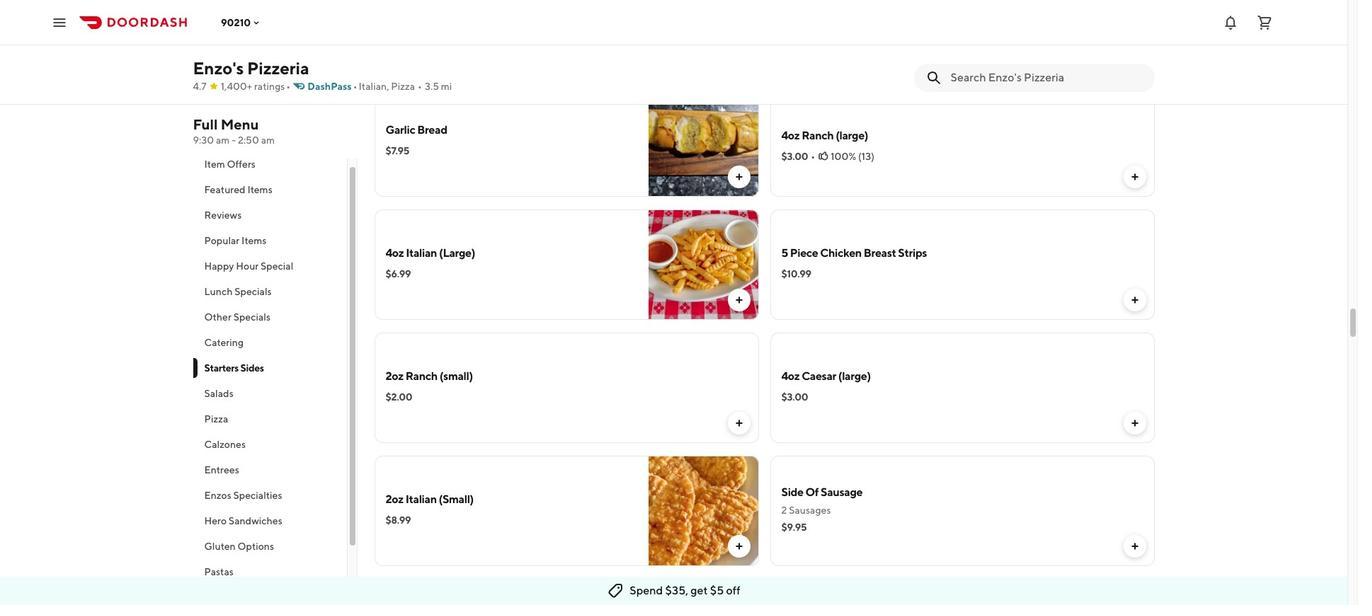Task type: locate. For each thing, give the bounding box(es) containing it.
(small)
[[440, 370, 473, 383]]

open menu image
[[51, 14, 68, 31]]

pizza down salads
[[204, 414, 228, 425]]

4oz
[[782, 129, 800, 142], [386, 247, 404, 260], [782, 370, 800, 383]]

0 vertical spatial items
[[248, 184, 273, 196]]

starters
[[204, 363, 239, 374]]

item
[[204, 159, 225, 170]]

4oz left caesar
[[782, 370, 800, 383]]

•
[[287, 81, 291, 92], [353, 81, 357, 92], [418, 81, 422, 92], [812, 151, 816, 162]]

1 vertical spatial pizza
[[204, 414, 228, 425]]

gluten
[[204, 541, 236, 553]]

2 $3.00 from the top
[[782, 392, 809, 403]]

italian up $8.99
[[406, 493, 437, 507]]

1 horizontal spatial ranch
[[802, 129, 834, 142]]

3.5
[[425, 81, 439, 92]]

reviews
[[204, 210, 242, 221]]

1 vertical spatial ranch
[[406, 370, 438, 383]]

pastas
[[204, 567, 234, 578]]

1,400+
[[221, 81, 252, 92]]

enzos specialties
[[204, 490, 282, 502]]

0 vertical spatial pizza
[[391, 81, 415, 92]]

0 horizontal spatial ranch
[[406, 370, 438, 383]]

specials down lunch specials
[[234, 312, 271, 323]]

$5
[[710, 585, 724, 598]]

2 vertical spatial 4oz
[[782, 370, 800, 383]]

menu
[[221, 116, 259, 132]]

specials
[[235, 286, 272, 298], [234, 312, 271, 323]]

lunch
[[204, 286, 233, 298]]

0 vertical spatial ranch
[[802, 129, 834, 142]]

italian
[[406, 247, 437, 260], [406, 493, 437, 507]]

pizzeria
[[247, 58, 309, 78]]

(large) right caesar
[[839, 370, 871, 383]]

garlic
[[386, 123, 415, 137]]

featured items button
[[193, 177, 347, 203]]

4oz ranch (large)
[[782, 129, 869, 142]]

1 vertical spatial $3.00
[[782, 392, 809, 403]]

hero sandwiches
[[204, 516, 283, 527]]

(large) up 100% (13)
[[836, 129, 869, 142]]

other specials button
[[193, 305, 347, 330]]

0 vertical spatial $3.00
[[782, 151, 809, 162]]

• left 3.5
[[418, 81, 422, 92]]

1 vertical spatial italian
[[406, 493, 437, 507]]

starters sides
[[204, 363, 264, 374]]

italian for 4oz
[[406, 247, 437, 260]]

0 horizontal spatial am
[[216, 135, 230, 146]]

other
[[204, 312, 232, 323]]

$3.00
[[782, 151, 809, 162], [782, 392, 809, 403]]

4.7
[[193, 81, 207, 92]]

enzos specialties button
[[193, 483, 347, 509]]

dashpass •
[[308, 81, 357, 92]]

calzones button
[[193, 432, 347, 458]]

sandwiches
[[229, 516, 283, 527]]

calzones
[[204, 439, 246, 451]]

$35,
[[666, 585, 689, 598]]

am right the 2:50
[[261, 135, 275, 146]]

add item to cart image
[[1130, 171, 1141, 183], [734, 295, 745, 306], [734, 418, 745, 429], [1130, 418, 1141, 429]]

$6.99
[[386, 269, 411, 280]]

2oz italian (small)
[[386, 493, 474, 507]]

gluten options
[[204, 541, 274, 553]]

enzos
[[204, 490, 232, 502]]

pizza left 3.5
[[391, 81, 415, 92]]

am
[[216, 135, 230, 146], [261, 135, 275, 146]]

1 2oz from the top
[[386, 370, 404, 383]]

1 vertical spatial items
[[242, 235, 267, 247]]

1 vertical spatial (large)
[[839, 370, 871, 383]]

2oz
[[386, 370, 404, 383], [386, 493, 404, 507]]

0 vertical spatial 4oz
[[782, 129, 800, 142]]

catering button
[[193, 330, 347, 356]]

specials down the 'happy hour special' at top
[[235, 286, 272, 298]]

ratings
[[254, 81, 285, 92]]

enzo's
[[193, 58, 244, 78]]

side of sausage 2 sausages $9.95
[[782, 486, 863, 534]]

italian up $6.99
[[406, 247, 437, 260]]

2oz up $2.00
[[386, 370, 404, 383]]

4oz up $3.00 • at the top right of page
[[782, 129, 800, 142]]

• left italian,
[[353, 81, 357, 92]]

1 horizontal spatial pizza
[[391, 81, 415, 92]]

4oz caesar (large)
[[782, 370, 871, 383]]

piece
[[791, 247, 819, 260]]

italian for 2oz
[[406, 493, 437, 507]]

4oz for 4oz caesar (large)
[[782, 370, 800, 383]]

(large)
[[836, 129, 869, 142], [839, 370, 871, 383]]

ranch up $3.00 • at the top right of page
[[802, 129, 834, 142]]

hero sandwiches button
[[193, 509, 347, 534]]

0 vertical spatial specials
[[235, 286, 272, 298]]

• right ratings
[[287, 81, 291, 92]]

entrees button
[[193, 458, 347, 483]]

pastas button
[[193, 560, 347, 585]]

pizza
[[391, 81, 415, 92], [204, 414, 228, 425]]

options
[[238, 541, 274, 553]]

1 am from the left
[[216, 135, 230, 146]]

other specials
[[204, 312, 271, 323]]

specials for lunch specials
[[235, 286, 272, 298]]

ranch up $2.00
[[406, 370, 438, 383]]

1 horizontal spatial am
[[261, 135, 275, 146]]

0 horizontal spatial pizza
[[204, 414, 228, 425]]

4oz for 4oz ranch (large)
[[782, 129, 800, 142]]

items up reviews button on the left of page
[[248, 184, 273, 196]]

add item to cart image for 4oz ranch (large)
[[1130, 171, 1141, 183]]

0 items, open order cart image
[[1257, 14, 1274, 31]]

1 vertical spatial specials
[[234, 312, 271, 323]]

mi
[[441, 81, 452, 92]]

am left '-'
[[216, 135, 230, 146]]

hero
[[204, 516, 227, 527]]

items inside 'button'
[[242, 235, 267, 247]]

$8.99
[[386, 515, 411, 526]]

$7.95
[[386, 145, 410, 157]]

0 vertical spatial (large)
[[836, 129, 869, 142]]

bread
[[417, 123, 448, 137]]

ranch for (small)
[[406, 370, 438, 383]]

fried mozzarella image
[[1045, 0, 1155, 74]]

1 $3.00 from the top
[[782, 151, 809, 162]]

1 vertical spatial 2oz
[[386, 493, 404, 507]]

4oz italian (large)
[[386, 247, 476, 260]]

0 vertical spatial italian
[[406, 247, 437, 260]]

cheese garlic bread image
[[649, 0, 759, 74]]

italian, pizza • 3.5 mi
[[359, 81, 452, 92]]

4oz up $6.99
[[386, 247, 404, 260]]

2oz italian (small) image
[[649, 456, 759, 567]]

add item to cart image
[[734, 171, 745, 183], [1130, 295, 1141, 306], [734, 541, 745, 553], [1130, 541, 1141, 553]]

spend
[[630, 585, 663, 598]]

items up the 'happy hour special' at top
[[242, 235, 267, 247]]

gluten options button
[[193, 534, 347, 560]]

2 2oz from the top
[[386, 493, 404, 507]]

0 vertical spatial 2oz
[[386, 370, 404, 383]]

items inside button
[[248, 184, 273, 196]]

1 vertical spatial 4oz
[[386, 247, 404, 260]]

$10.99
[[782, 269, 812, 280]]

2oz up $8.99
[[386, 493, 404, 507]]

2 am from the left
[[261, 135, 275, 146]]

notification bell image
[[1223, 14, 1240, 31]]

ranch for (large)
[[802, 129, 834, 142]]

$3.00 down caesar
[[782, 392, 809, 403]]

items for featured items
[[248, 184, 273, 196]]

entrees
[[204, 465, 239, 476]]

5
[[782, 247, 789, 260]]

$3.00 down the 4oz ranch (large)
[[782, 151, 809, 162]]

(large)
[[439, 247, 476, 260]]



Task type: vqa. For each thing, say whether or not it's contained in the screenshot.


Task type: describe. For each thing, give the bounding box(es) containing it.
off
[[727, 585, 741, 598]]

1,400+ ratings •
[[221, 81, 291, 92]]

dashpass
[[308, 81, 352, 92]]

lunch specials
[[204, 286, 272, 298]]

$3.00 for $3.00 •
[[782, 151, 809, 162]]

happy hour special button
[[193, 254, 347, 279]]

sides
[[241, 363, 264, 374]]

4oz italian (large) image
[[649, 210, 759, 320]]

lunch specials button
[[193, 279, 347, 305]]

breast
[[864, 247, 897, 260]]

2oz for 2oz ranch (small)
[[386, 370, 404, 383]]

-
[[232, 135, 236, 146]]

$3.00 •
[[782, 151, 816, 162]]

full
[[193, 116, 218, 132]]

90210 button
[[221, 17, 262, 28]]

specialties
[[233, 490, 282, 502]]

9:30
[[193, 135, 214, 146]]

sausage
[[821, 486, 863, 500]]

(13)
[[859, 151, 875, 162]]

popular
[[204, 235, 240, 247]]

reviews button
[[193, 203, 347, 228]]

garlic bread
[[386, 123, 448, 137]]

popular items button
[[193, 228, 347, 254]]

catering
[[204, 337, 244, 349]]

enzo's pizzeria
[[193, 58, 309, 78]]

caesar
[[802, 370, 837, 383]]

4oz for 4oz italian (large)
[[386, 247, 404, 260]]

2
[[782, 505, 787, 517]]

Item Search search field
[[951, 70, 1144, 86]]

2:50
[[238, 135, 259, 146]]

pizza inside button
[[204, 414, 228, 425]]

2oz for 2oz italian (small)
[[386, 493, 404, 507]]

5 piece chicken breast strips
[[782, 247, 928, 260]]

italian,
[[359, 81, 389, 92]]

(large) for 4oz ranch (large)
[[836, 129, 869, 142]]

(large) for 4oz caesar (large)
[[839, 370, 871, 383]]

2oz ranch (small)
[[386, 370, 473, 383]]

$2.00
[[386, 392, 413, 403]]

strips
[[899, 247, 928, 260]]

hour
[[236, 261, 259, 272]]

100%
[[831, 151, 857, 162]]

garlic bread image
[[649, 86, 759, 197]]

featured items
[[204, 184, 273, 196]]

of
[[806, 486, 819, 500]]

90210
[[221, 17, 251, 28]]

offers
[[227, 159, 256, 170]]

100% (13)
[[831, 151, 875, 162]]

popular items
[[204, 235, 267, 247]]

pizza button
[[193, 407, 347, 432]]

(small)
[[439, 493, 474, 507]]

happy
[[204, 261, 234, 272]]

specials for other specials
[[234, 312, 271, 323]]

• down the 4oz ranch (large)
[[812, 151, 816, 162]]

$3.00 for $3.00
[[782, 392, 809, 403]]

salads button
[[193, 381, 347, 407]]

add item to cart image for 4oz caesar (large)
[[1130, 418, 1141, 429]]

special
[[261, 261, 294, 272]]

get
[[691, 585, 708, 598]]

spend $35, get $5 off
[[630, 585, 741, 598]]

featured
[[204, 184, 246, 196]]

sausages
[[789, 505, 831, 517]]

chicken
[[821, 247, 862, 260]]

salads
[[204, 388, 234, 400]]

add item to cart image for 2oz ranch (small)
[[734, 418, 745, 429]]

items for popular items
[[242, 235, 267, 247]]

$9.95
[[782, 522, 807, 534]]

item offers button
[[193, 152, 347, 177]]

side
[[782, 486, 804, 500]]

full menu 9:30 am - 2:50 am
[[193, 116, 275, 146]]



